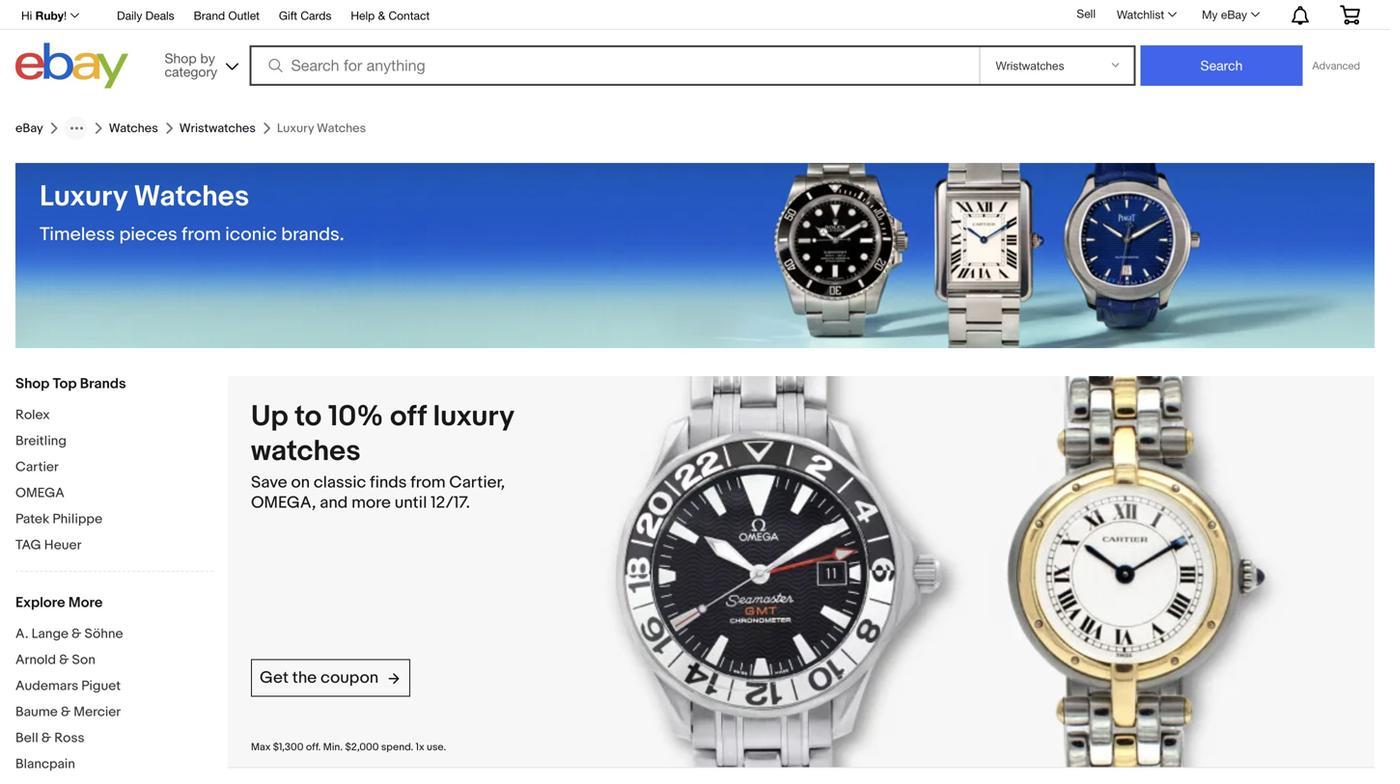 Task type: describe. For each thing, give the bounding box(es) containing it.
iconic
[[225, 224, 277, 246]]

luxury watches timeless pieces from iconic brands.
[[40, 180, 344, 246]]

explore more
[[15, 595, 103, 612]]

watchlist link
[[1106, 3, 1186, 26]]

sell link
[[1068, 7, 1104, 20]]

1x
[[416, 742, 424, 754]]

contact
[[389, 9, 430, 22]]

tag heuer link
[[15, 538, 213, 556]]

none submit inside 'shop by category' banner
[[1141, 45, 1303, 86]]

to
[[295, 400, 322, 434]]

by
[[200, 50, 215, 66]]

outlet
[[228, 9, 260, 22]]

a. lange & söhne link
[[15, 627, 213, 645]]

bell & ross link
[[15, 731, 213, 749]]

patek
[[15, 512, 49, 528]]

advanced
[[1313, 59, 1360, 72]]

tag
[[15, 538, 41, 554]]

classic
[[314, 473, 366, 493]]

brand outlet link
[[194, 6, 260, 27]]

brands
[[80, 376, 126, 393]]

& inside the account 'navigation'
[[378, 9, 385, 22]]

0 vertical spatial watches
[[109, 121, 158, 136]]

shop by category
[[165, 50, 217, 80]]

the
[[292, 669, 317, 689]]

until
[[395, 493, 427, 514]]

cartier
[[15, 460, 59, 476]]

min.
[[323, 742, 343, 754]]

omega,
[[251, 493, 316, 514]]

coupon
[[321, 669, 379, 689]]

up
[[251, 400, 288, 434]]

bell
[[15, 731, 38, 747]]

ruby
[[35, 9, 64, 22]]

more
[[352, 493, 391, 514]]

use.
[[427, 742, 446, 754]]

shop top brands
[[15, 376, 126, 393]]

on
[[291, 473, 310, 493]]

daily
[[117, 9, 142, 22]]

son
[[72, 653, 95, 669]]

hi
[[21, 9, 32, 22]]

cartier link
[[15, 460, 213, 478]]

hi ruby !
[[21, 9, 67, 22]]

up to 10% off luxury watches image
[[572, 377, 1375, 768]]

up to 10% off luxury watches save on classic finds from cartier, omega, and more until 12/17.
[[251, 400, 514, 514]]

shop for shop by category
[[165, 50, 197, 66]]

more
[[68, 595, 103, 612]]

my ebay
[[1202, 8, 1247, 21]]

shop for shop top brands
[[15, 376, 50, 393]]

help
[[351, 9, 375, 22]]

gift cards link
[[279, 6, 332, 27]]

watches
[[251, 434, 361, 469]]

help & contact
[[351, 9, 430, 22]]

watchlist
[[1117, 8, 1164, 21]]

baume & mercier link
[[15, 705, 213, 723]]

my
[[1202, 8, 1218, 21]]

audemars
[[15, 679, 78, 695]]

shop by category banner
[[11, 0, 1375, 94]]

luxury
[[40, 180, 127, 214]]

heuer
[[44, 538, 81, 554]]

max
[[251, 742, 271, 754]]

ebay inside my ebay link
[[1221, 8, 1247, 21]]

gift
[[279, 9, 297, 22]]

breitling link
[[15, 433, 213, 452]]

pieces
[[119, 224, 177, 246]]

shop by category button
[[156, 43, 243, 84]]

breitling
[[15, 433, 67, 450]]

max $1,300 off. min. $2,000 spend. 1x use.
[[251, 742, 446, 754]]

wristwatches
[[179, 121, 256, 136]]

explore
[[15, 595, 65, 612]]



Task type: locate. For each thing, give the bounding box(es) containing it.
ebay
[[1221, 8, 1247, 21], [15, 121, 43, 136]]

get the coupon
[[260, 669, 379, 689]]

category
[[165, 64, 217, 80]]

0 vertical spatial shop
[[165, 50, 197, 66]]

spend.
[[381, 742, 413, 754]]

ebay link
[[15, 121, 43, 136]]

None submit
[[1141, 45, 1303, 86]]

from right finds
[[411, 473, 446, 493]]

advanced link
[[1303, 46, 1370, 85]]

watches inside luxury watches timeless pieces from iconic brands.
[[134, 180, 249, 214]]

shop up rolex
[[15, 376, 50, 393]]

brand outlet
[[194, 9, 260, 22]]

timeless
[[40, 224, 115, 246]]

0 horizontal spatial ebay
[[15, 121, 43, 136]]

& right help on the left top of the page
[[378, 9, 385, 22]]

10%
[[328, 400, 384, 434]]

deals
[[145, 9, 174, 22]]

your shopping cart image
[[1339, 5, 1361, 24]]

daily deals link
[[117, 6, 174, 27]]

watches
[[109, 121, 158, 136], [134, 180, 249, 214]]

finds
[[370, 473, 407, 493]]

off
[[390, 400, 427, 434]]

ebay up luxury
[[15, 121, 43, 136]]

mercier
[[74, 705, 121, 721]]

1 horizontal spatial shop
[[165, 50, 197, 66]]

and
[[320, 493, 348, 514]]

$1,300
[[273, 742, 304, 754]]

blancpain link
[[15, 757, 213, 775]]

1 vertical spatial ebay
[[15, 121, 43, 136]]

omega
[[15, 486, 64, 502]]

brand
[[194, 9, 225, 22]]

shop
[[165, 50, 197, 66], [15, 376, 50, 393]]

!
[[64, 9, 67, 22]]

1 vertical spatial shop
[[15, 376, 50, 393]]

watches up the pieces at left top
[[134, 180, 249, 214]]

get the coupon link
[[251, 660, 410, 698]]

baume
[[15, 705, 58, 721]]

0 horizontal spatial from
[[182, 224, 221, 246]]

ross
[[54, 731, 85, 747]]

watches left wristwatches link
[[109, 121, 158, 136]]

rolex
[[15, 407, 50, 424]]

daily deals
[[117, 9, 174, 22]]

omega link
[[15, 486, 213, 504]]

account navigation
[[11, 0, 1375, 30]]

arnold & son link
[[15, 653, 213, 671]]

& up ross
[[61, 705, 71, 721]]

1 vertical spatial watches
[[134, 180, 249, 214]]

main content
[[0, 109, 1390, 785]]

gift cards
[[279, 9, 332, 22]]

sell
[[1077, 7, 1096, 20]]

1 vertical spatial from
[[411, 473, 446, 493]]

off.
[[306, 742, 321, 754]]

$2,000
[[345, 742, 379, 754]]

1 horizontal spatial from
[[411, 473, 446, 493]]

a. lange & söhne arnold & son audemars piguet baume & mercier bell & ross blancpain
[[15, 627, 123, 773]]

luxury
[[433, 400, 514, 434]]

& left son at the left of the page
[[59, 653, 69, 669]]

1 horizontal spatial ebay
[[1221, 8, 1247, 21]]

rolex breitling cartier omega patek philippe tag heuer
[[15, 407, 103, 554]]

help & contact link
[[351, 6, 430, 27]]

philippe
[[52, 512, 103, 528]]

0 vertical spatial ebay
[[1221, 8, 1247, 21]]

patek philippe link
[[15, 512, 213, 530]]

0 horizontal spatial shop
[[15, 376, 50, 393]]

shop inside shop by category
[[165, 50, 197, 66]]

wristwatches link
[[179, 121, 256, 136]]

watches link
[[109, 121, 158, 136]]

0 vertical spatial from
[[182, 224, 221, 246]]

arnold
[[15, 653, 56, 669]]

cartier,
[[449, 473, 505, 493]]

from left iconic
[[182, 224, 221, 246]]

12/17.
[[431, 493, 470, 514]]

brands.
[[281, 224, 344, 246]]

rolex link
[[15, 407, 213, 426]]

audemars piguet link
[[15, 679, 213, 697]]

shop left "by"
[[165, 50, 197, 66]]

lange
[[32, 627, 69, 643]]

main content containing luxury watches
[[0, 109, 1390, 785]]

söhne
[[84, 627, 123, 643]]

save
[[251, 473, 287, 493]]

from inside up to 10% off luxury watches save on classic finds from cartier, omega, and more until 12/17.
[[411, 473, 446, 493]]

cards
[[301, 9, 332, 22]]

ebay right my
[[1221, 8, 1247, 21]]

blancpain
[[15, 757, 75, 773]]

top
[[53, 376, 77, 393]]

from
[[182, 224, 221, 246], [411, 473, 446, 493]]

ebay inside main content
[[15, 121, 43, 136]]

&
[[378, 9, 385, 22], [72, 627, 81, 643], [59, 653, 69, 669], [61, 705, 71, 721], [41, 731, 51, 747]]

& right lange
[[72, 627, 81, 643]]

get
[[260, 669, 289, 689]]

a.
[[15, 627, 29, 643]]

from inside luxury watches timeless pieces from iconic brands.
[[182, 224, 221, 246]]

Search for anything text field
[[252, 47, 976, 84]]

& right bell
[[41, 731, 51, 747]]



Task type: vqa. For each thing, say whether or not it's contained in the screenshot.
Business selling
no



